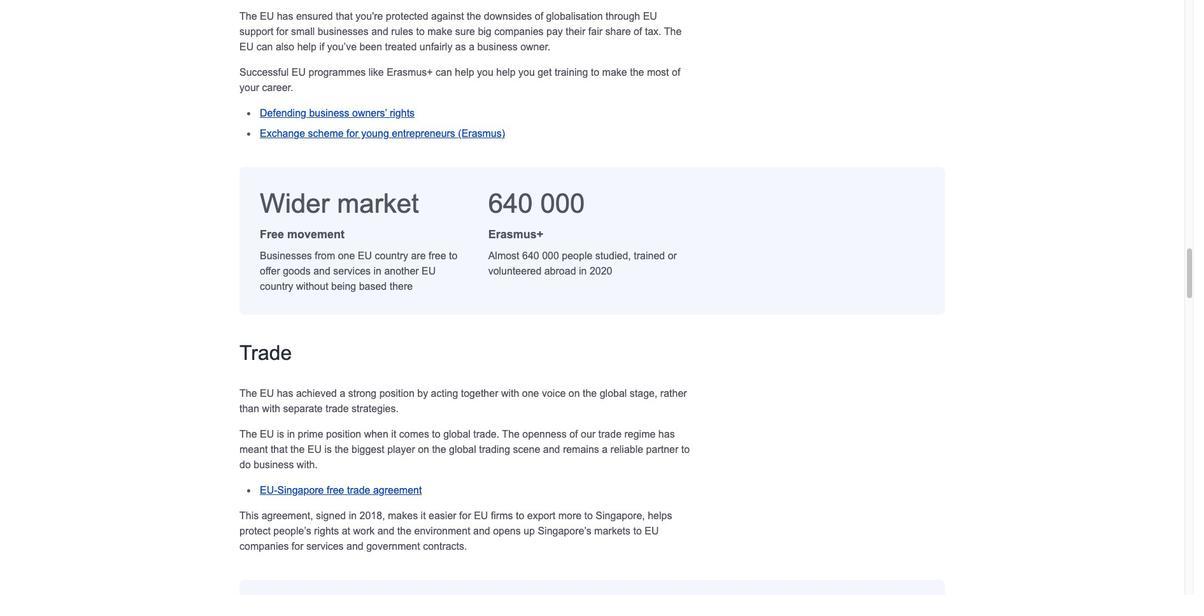 Task type: describe. For each thing, give the bounding box(es) containing it.
people
[[562, 251, 593, 261]]

1 horizontal spatial erasmus+
[[489, 228, 544, 241]]

make inside successful eu programmes like erasmus+ can help you help you get training to make the most of your career.
[[603, 67, 628, 78]]

has inside the eu is in prime position when it comes to global trade. the openness of our trade regime has meant that the eu is the biggest player on the global trading scene and remains a reliable partner to do business with.
[[659, 429, 675, 440]]

a inside the eu is in prime position when it comes to global trade. the openness of our trade regime has meant that the eu is the biggest player on the global trading scene and remains a reliable partner to do business with.
[[602, 444, 608, 455]]

to inside successful eu programmes like erasmus+ can help you help you get training to make the most of your career.
[[591, 67, 600, 78]]

business inside the eu has ensured that you're protected against the downsides of globalisation through eu support for small businesses and rules to make sure big companies pay their fair share of tax. the eu can also help if you've been treated unfairly as a business owner.
[[478, 42, 518, 52]]

eu-singapore free trade agreement
[[260, 485, 422, 496]]

singapore
[[278, 485, 324, 496]]

voice
[[542, 388, 566, 399]]

and inside businesses from one eu country are free to offer goods and services in another eu country without being based there
[[314, 266, 331, 277]]

agreement
[[373, 485, 422, 496]]

eu inside successful eu programmes like erasmus+ can help you help you get training to make the most of your career.
[[292, 67, 306, 78]]

it inside the eu is in prime position when it comes to global trade. the openness of our trade regime has meant that the eu is the biggest player on the global trading scene and remains a reliable partner to do business with.
[[392, 429, 397, 440]]

it inside this agreement, signed in 2018, makes it easier for eu firms to export more to singapore, helps protect people's rights at work and the environment and opens up singapore's markets to eu companies for services and government contracts.
[[421, 511, 426, 521]]

and up the government
[[378, 526, 395, 537]]

by
[[418, 388, 428, 399]]

the for the eu has achieved a strong position by acting together with one voice on the global stage, rather than with separate trade strategies.
[[240, 388, 257, 399]]

eu up tax.
[[643, 11, 658, 22]]

against
[[431, 11, 464, 22]]

to up up on the left of the page
[[516, 511, 525, 521]]

in inside almost 640 000 people studied, trained or volunteered abroad in 2020
[[579, 266, 587, 277]]

640 inside almost 640 000 people studied, trained or volunteered abroad in 2020
[[523, 251, 540, 261]]

can inside the eu has ensured that you're protected against the downsides of globalisation through eu support for small businesses and rules to make sure big companies pay their fair share of tax. the eu can also help if you've been treated unfairly as a business owner.
[[257, 42, 273, 52]]

also
[[276, 42, 295, 52]]

as
[[456, 42, 466, 52]]

you've
[[327, 42, 357, 52]]

defending
[[260, 108, 307, 119]]

wider market
[[260, 189, 419, 219]]

through
[[606, 11, 641, 22]]

signed
[[316, 511, 346, 521]]

player
[[388, 444, 415, 455]]

help inside the eu has ensured that you're protected against the downsides of globalisation through eu support for small businesses and rules to make sure big companies pay their fair share of tax. the eu can also help if you've been treated unfairly as a business owner.
[[297, 42, 317, 52]]

you're
[[356, 11, 383, 22]]

contracts.
[[423, 541, 467, 552]]

opens
[[493, 526, 521, 537]]

businesses
[[318, 26, 369, 37]]

the for the eu has ensured that you're protected against the downsides of globalisation through eu support for small businesses and rules to make sure big companies pay their fair share of tax. the eu can also help if you've been treated unfairly as a business owner.
[[240, 11, 257, 22]]

0 vertical spatial rights
[[390, 108, 415, 119]]

eu up support
[[260, 11, 274, 22]]

helps
[[648, 511, 673, 521]]

people's
[[274, 526, 311, 537]]

the eu has achieved a strong position by acting together with one voice on the global stage, rather than with separate trade strategies.
[[240, 388, 687, 414]]

to inside businesses from one eu country are free to offer goods and services in another eu country without being based there
[[449, 251, 458, 261]]

firms
[[491, 511, 513, 521]]

rules
[[392, 26, 414, 37]]

this
[[240, 511, 259, 521]]

fair
[[589, 26, 603, 37]]

640 000
[[489, 189, 585, 219]]

eu down helps on the bottom of the page
[[645, 526, 659, 537]]

the up scene
[[502, 429, 520, 440]]

the right tax.
[[665, 26, 682, 37]]

the for the eu is in prime position when it comes to global trade. the openness of our trade regime has meant that the eu is the biggest player on the global trading scene and remains a reliable partner to do business with.
[[240, 429, 257, 440]]

trade.
[[474, 429, 500, 440]]

most
[[647, 67, 670, 78]]

partner
[[647, 444, 679, 455]]

wider
[[260, 189, 330, 219]]

agreement,
[[262, 511, 313, 521]]

free movement
[[260, 228, 345, 241]]

rights inside this agreement, signed in 2018, makes it easier for eu firms to export more to singapore, helps protect people's rights at work and the environment and opens up singapore's markets to eu companies for services and government contracts.
[[314, 526, 339, 537]]

eu up based
[[358, 251, 372, 261]]

services inside businesses from one eu country are free to offer goods and services in another eu country without being based there
[[334, 266, 371, 277]]

protected
[[386, 11, 429, 22]]

and down work
[[347, 541, 364, 552]]

do
[[240, 460, 251, 470]]

to right partner
[[682, 444, 690, 455]]

the eu is in prime position when it comes to global trade. the openness of our trade regime has meant that the eu is the biggest player on the global trading scene and remains a reliable partner to do business with.
[[240, 429, 690, 470]]

eu inside the eu has achieved a strong position by acting together with one voice on the global stage, rather than with separate trade strategies.
[[260, 388, 274, 399]]

the inside successful eu programmes like erasmus+ can help you help you get training to make the most of your career.
[[630, 67, 645, 78]]

abroad
[[545, 266, 576, 277]]

trade inside the eu has achieved a strong position by acting together with one voice on the global stage, rather than with separate trade strategies.
[[326, 404, 349, 414]]

the right player
[[432, 444, 447, 455]]

to right 'more'
[[585, 511, 593, 521]]

volunteered
[[489, 266, 542, 277]]

singapore's
[[538, 526, 592, 537]]

easier
[[429, 511, 457, 521]]

of up owner.
[[535, 11, 544, 22]]

tax.
[[645, 26, 662, 37]]

more
[[559, 511, 582, 521]]

or
[[668, 251, 677, 261]]

share
[[606, 26, 631, 37]]

of inside the eu is in prime position when it comes to global trade. the openness of our trade regime has meant that the eu is the biggest player on the global trading scene and remains a reliable partner to do business with.
[[570, 429, 578, 440]]

the inside the eu has achieved a strong position by acting together with one voice on the global stage, rather than with separate trade strategies.
[[583, 388, 597, 399]]

(erasmus)
[[458, 128, 505, 139]]

based
[[359, 281, 387, 292]]

000 inside almost 640 000 people studied, trained or volunteered abroad in 2020
[[542, 251, 559, 261]]

acting
[[431, 388, 458, 399]]

and left opens
[[474, 526, 491, 537]]

rather
[[661, 388, 687, 399]]

1 vertical spatial is
[[325, 444, 332, 455]]

position inside the eu is in prime position when it comes to global trade. the openness of our trade regime has meant that the eu is the biggest player on the global trading scene and remains a reliable partner to do business with.
[[326, 429, 361, 440]]

position inside the eu has achieved a strong position by acting together with one voice on the global stage, rather than with separate trade strategies.
[[380, 388, 415, 399]]

free inside businesses from one eu country are free to offer goods and services in another eu country without being based there
[[429, 251, 446, 261]]

support
[[240, 26, 274, 37]]

movement
[[287, 228, 345, 241]]

owners'
[[352, 108, 387, 119]]

been
[[360, 42, 382, 52]]

to down singapore,
[[634, 526, 642, 537]]

studied,
[[596, 251, 631, 261]]

their
[[566, 26, 586, 37]]

exchange scheme for young entrepreneurs (erasmus)
[[260, 128, 505, 139]]

0 vertical spatial is
[[277, 429, 284, 440]]

eu down the prime
[[308, 444, 322, 455]]

eu up meant
[[260, 429, 274, 440]]

this agreement, signed in 2018, makes it easier for eu firms to export more to singapore, helps protect people's rights at work and the environment and opens up singapore's markets to eu companies for services and government contracts.
[[240, 511, 673, 552]]

1 vertical spatial global
[[444, 429, 471, 440]]

globalisation
[[547, 11, 603, 22]]

global inside the eu has achieved a strong position by acting together with one voice on the global stage, rather than with separate trade strategies.
[[600, 388, 627, 399]]

goods
[[283, 266, 311, 277]]

there
[[390, 281, 413, 292]]

in inside this agreement, signed in 2018, makes it easier for eu firms to export more to singapore, helps protect people's rights at work and the environment and opens up singapore's markets to eu companies for services and government contracts.
[[349, 511, 357, 521]]

to inside the eu has ensured that you're protected against the downsides of globalisation through eu support for small businesses and rules to make sure big companies pay their fair share of tax. the eu can also help if you've been treated unfairly as a business owner.
[[416, 26, 425, 37]]

in inside businesses from one eu country are free to offer goods and services in another eu country without being based there
[[374, 266, 382, 277]]

of inside successful eu programmes like erasmus+ can help you help you get training to make the most of your career.
[[672, 67, 681, 78]]

market
[[337, 189, 419, 219]]

owner.
[[521, 42, 551, 52]]

erasmus+ inside successful eu programmes like erasmus+ can help you help you get training to make the most of your career.
[[387, 67, 433, 78]]

the eu has ensured that you're protected against the downsides of globalisation through eu support for small businesses and rules to make sure big companies pay their fair share of tax. the eu can also help if you've been treated unfairly as a business owner.
[[240, 11, 682, 52]]

almost 640 000 people studied, trained or volunteered abroad in 2020
[[489, 251, 677, 277]]

a inside the eu has achieved a strong position by acting together with one voice on the global stage, rather than with separate trade strategies.
[[340, 388, 346, 399]]

for left young
[[347, 128, 359, 139]]

strong
[[348, 388, 377, 399]]

export
[[528, 511, 556, 521]]

trade inside the eu is in prime position when it comes to global trade. the openness of our trade regime has meant that the eu is the biggest player on the global trading scene and remains a reliable partner to do business with.
[[599, 429, 622, 440]]

up
[[524, 526, 535, 537]]

small
[[291, 26, 315, 37]]

0 horizontal spatial free
[[327, 485, 344, 496]]

1 vertical spatial with
[[262, 404, 280, 414]]



Task type: vqa. For each thing, say whether or not it's contained in the screenshot.
the singapore,
yes



Task type: locate. For each thing, give the bounding box(es) containing it.
1 vertical spatial on
[[418, 444, 430, 455]]

make inside the eu has ensured that you're protected against the downsides of globalisation through eu support for small businesses and rules to make sure big companies pay their fair share of tax. the eu can also help if you've been treated unfairly as a business owner.
[[428, 26, 453, 37]]

global down trade.
[[449, 444, 477, 455]]

and down openness
[[543, 444, 560, 455]]

1 vertical spatial 640
[[523, 251, 540, 261]]

for down people's
[[292, 541, 304, 552]]

on inside the eu has achieved a strong position by acting together with one voice on the global stage, rather than with separate trade strategies.
[[569, 388, 580, 399]]

1 vertical spatial that
[[271, 444, 288, 455]]

in down people
[[579, 266, 587, 277]]

has
[[277, 11, 293, 22], [277, 388, 293, 399], [659, 429, 675, 440]]

if
[[320, 42, 325, 52]]

and down from
[[314, 266, 331, 277]]

openness
[[523, 429, 567, 440]]

business up the scheme
[[309, 108, 350, 119]]

1 vertical spatial can
[[436, 67, 452, 78]]

1 vertical spatial rights
[[314, 526, 339, 537]]

trade down the achieved
[[326, 404, 349, 414]]

2 horizontal spatial help
[[497, 67, 516, 78]]

that up businesses
[[336, 11, 353, 22]]

make up unfairly on the left of page
[[428, 26, 453, 37]]

0 horizontal spatial a
[[340, 388, 346, 399]]

2 vertical spatial has
[[659, 429, 675, 440]]

trade up 2018,
[[347, 485, 371, 496]]

0 horizontal spatial it
[[392, 429, 397, 440]]

2 you from the left
[[519, 67, 535, 78]]

has for achieved
[[277, 388, 293, 399]]

scheme
[[308, 128, 344, 139]]

eu left firms
[[474, 511, 488, 521]]

singapore,
[[596, 511, 645, 521]]

business inside the eu is in prime position when it comes to global trade. the openness of our trade regime has meant that the eu is the biggest player on the global trading scene and remains a reliable partner to do business with.
[[254, 460, 294, 470]]

companies down protect
[[240, 541, 289, 552]]

the inside the eu has ensured that you're protected against the downsides of globalisation through eu support for small businesses and rules to make sure big companies pay their fair share of tax. the eu can also help if you've been treated unfairly as a business owner.
[[467, 11, 481, 22]]

one inside the eu has achieved a strong position by acting together with one voice on the global stage, rather than with separate trade strategies.
[[522, 388, 539, 399]]

0 vertical spatial companies
[[495, 26, 544, 37]]

640 up volunteered
[[523, 251, 540, 261]]

0 vertical spatial that
[[336, 11, 353, 22]]

2 vertical spatial business
[[254, 460, 294, 470]]

1 vertical spatial services
[[307, 541, 344, 552]]

eu down trade
[[260, 388, 274, 399]]

can
[[257, 42, 273, 52], [436, 67, 452, 78]]

eu-singapore free trade agreement link
[[260, 485, 422, 496]]

position
[[380, 388, 415, 399], [326, 429, 361, 440]]

1 vertical spatial companies
[[240, 541, 289, 552]]

the left biggest
[[335, 444, 349, 455]]

2 horizontal spatial a
[[602, 444, 608, 455]]

that inside the eu is in prime position when it comes to global trade. the openness of our trade regime has meant that the eu is the biggest player on the global trading scene and remains a reliable partner to do business with.
[[271, 444, 288, 455]]

downsides
[[484, 11, 532, 22]]

1 horizontal spatial a
[[469, 42, 475, 52]]

0 vertical spatial free
[[429, 251, 446, 261]]

to
[[416, 26, 425, 37], [591, 67, 600, 78], [449, 251, 458, 261], [432, 429, 441, 440], [682, 444, 690, 455], [516, 511, 525, 521], [585, 511, 593, 521], [634, 526, 642, 537]]

0 horizontal spatial that
[[271, 444, 288, 455]]

can inside successful eu programmes like erasmus+ can help you help you get training to make the most of your career.
[[436, 67, 452, 78]]

remains
[[563, 444, 600, 455]]

1 horizontal spatial business
[[309, 108, 350, 119]]

makes
[[388, 511, 418, 521]]

services
[[334, 266, 371, 277], [307, 541, 344, 552]]

on inside the eu is in prime position when it comes to global trade. the openness of our trade regime has meant that the eu is the biggest player on the global trading scene and remains a reliable partner to do business with.
[[418, 444, 430, 455]]

unfairly
[[420, 42, 453, 52]]

in inside the eu is in prime position when it comes to global trade. the openness of our trade regime has meant that the eu is the biggest player on the global trading scene and remains a reliable partner to do business with.
[[287, 429, 295, 440]]

together
[[461, 388, 499, 399]]

global
[[600, 388, 627, 399], [444, 429, 471, 440], [449, 444, 477, 455]]

1 horizontal spatial free
[[429, 251, 446, 261]]

0 horizontal spatial position
[[326, 429, 361, 440]]

to right rules
[[416, 26, 425, 37]]

rights up exchange scheme for young entrepreneurs (erasmus) link
[[390, 108, 415, 119]]

the
[[240, 11, 257, 22], [665, 26, 682, 37], [240, 388, 257, 399], [240, 429, 257, 440], [502, 429, 520, 440]]

0 vertical spatial country
[[375, 251, 409, 261]]

work
[[353, 526, 375, 537]]

000 up abroad
[[542, 251, 559, 261]]

1 horizontal spatial it
[[421, 511, 426, 521]]

0 horizontal spatial is
[[277, 429, 284, 440]]

1 vertical spatial make
[[603, 67, 628, 78]]

0 vertical spatial trade
[[326, 404, 349, 414]]

the up than
[[240, 388, 257, 399]]

from
[[315, 251, 335, 261]]

0 vertical spatial it
[[392, 429, 397, 440]]

to right 'comes' on the bottom left
[[432, 429, 441, 440]]

that
[[336, 11, 353, 22], [271, 444, 288, 455]]

make down share
[[603, 67, 628, 78]]

0 vertical spatial make
[[428, 26, 453, 37]]

trade
[[326, 404, 349, 414], [599, 429, 622, 440], [347, 485, 371, 496]]

than
[[240, 404, 259, 414]]

that inside the eu has ensured that you're protected against the downsides of globalisation through eu support for small businesses and rules to make sure big companies pay their fair share of tax. the eu can also help if you've been treated unfairly as a business owner.
[[336, 11, 353, 22]]

exchange
[[260, 128, 305, 139]]

can down support
[[257, 42, 273, 52]]

the up meant
[[240, 429, 257, 440]]

0 vertical spatial has
[[277, 11, 293, 22]]

almost
[[489, 251, 520, 261]]

with.
[[297, 460, 318, 470]]

trade
[[240, 342, 292, 365]]

protect
[[240, 526, 271, 537]]

trade right 'our'
[[599, 429, 622, 440]]

1 horizontal spatial is
[[325, 444, 332, 455]]

on right voice
[[569, 388, 580, 399]]

country down offer
[[260, 281, 293, 292]]

has inside the eu has ensured that you're protected against the downsides of globalisation through eu support for small businesses and rules to make sure big companies pay their fair share of tax. the eu can also help if you've been treated unfairly as a business owner.
[[277, 11, 293, 22]]

1 horizontal spatial position
[[380, 388, 415, 399]]

640
[[489, 189, 533, 219], [523, 251, 540, 261]]

1 vertical spatial business
[[309, 108, 350, 119]]

is left biggest
[[325, 444, 332, 455]]

1 horizontal spatial country
[[375, 251, 409, 261]]

in left the prime
[[287, 429, 295, 440]]

without
[[296, 281, 329, 292]]

make
[[428, 26, 453, 37], [603, 67, 628, 78]]

position up biggest
[[326, 429, 361, 440]]

it left easier
[[421, 511, 426, 521]]

it up player
[[392, 429, 397, 440]]

0 vertical spatial services
[[334, 266, 371, 277]]

1 horizontal spatial can
[[436, 67, 452, 78]]

business down big
[[478, 42, 518, 52]]

you down big
[[477, 67, 494, 78]]

eu
[[260, 11, 274, 22], [643, 11, 658, 22], [240, 42, 254, 52], [292, 67, 306, 78], [358, 251, 372, 261], [422, 266, 436, 277], [260, 388, 274, 399], [260, 429, 274, 440], [308, 444, 322, 455], [474, 511, 488, 521], [645, 526, 659, 537]]

programmes
[[309, 67, 366, 78]]

biggest
[[352, 444, 385, 455]]

2 horizontal spatial business
[[478, 42, 518, 52]]

0 horizontal spatial can
[[257, 42, 273, 52]]

the up support
[[240, 11, 257, 22]]

companies inside this agreement, signed in 2018, makes it easier for eu firms to export more to singapore, helps protect people's rights at work and the environment and opens up singapore's markets to eu companies for services and government contracts.
[[240, 541, 289, 552]]

0 vertical spatial global
[[600, 388, 627, 399]]

0 horizontal spatial business
[[254, 460, 294, 470]]

eu up career.
[[292, 67, 306, 78]]

0 vertical spatial can
[[257, 42, 273, 52]]

environment
[[415, 526, 471, 537]]

one
[[338, 251, 355, 261], [522, 388, 539, 399]]

comes
[[399, 429, 429, 440]]

that right meant
[[271, 444, 288, 455]]

reliable
[[611, 444, 644, 455]]

0 vertical spatial erasmus+
[[387, 67, 433, 78]]

1 vertical spatial it
[[421, 511, 426, 521]]

1 vertical spatial one
[[522, 388, 539, 399]]

0 horizontal spatial make
[[428, 26, 453, 37]]

for right easier
[[460, 511, 471, 521]]

one left voice
[[522, 388, 539, 399]]

1 horizontal spatial companies
[[495, 26, 544, 37]]

2020
[[590, 266, 613, 277]]

services up being
[[334, 266, 371, 277]]

the up 'sure' in the left top of the page
[[467, 11, 481, 22]]

with right than
[[262, 404, 280, 414]]

one inside businesses from one eu country are free to offer goods and services in another eu country without being based there
[[338, 251, 355, 261]]

1 horizontal spatial rights
[[390, 108, 415, 119]]

global left stage, in the right bottom of the page
[[600, 388, 627, 399]]

pay
[[547, 26, 563, 37]]

you
[[477, 67, 494, 78], [519, 67, 535, 78]]

career.
[[262, 82, 293, 93]]

free right "are"
[[429, 251, 446, 261]]

can down unfairly on the left of page
[[436, 67, 452, 78]]

separate
[[283, 404, 323, 414]]

the inside this agreement, signed in 2018, makes it easier for eu firms to export more to singapore, helps protect people's rights at work and the environment and opens up singapore's markets to eu companies for services and government contracts.
[[398, 526, 412, 537]]

1 vertical spatial trade
[[599, 429, 622, 440]]

entrepreneurs
[[392, 128, 456, 139]]

to right "are"
[[449, 251, 458, 261]]

companies inside the eu has ensured that you're protected against the downsides of globalisation through eu support for small businesses and rules to make sure big companies pay their fair share of tax. the eu can also help if you've been treated unfairly as a business owner.
[[495, 26, 544, 37]]

000 up people
[[541, 189, 585, 219]]

your
[[240, 82, 259, 93]]

1 horizontal spatial with
[[502, 388, 520, 399]]

1 vertical spatial has
[[277, 388, 293, 399]]

global left trade.
[[444, 429, 471, 440]]

640 up almost
[[489, 189, 533, 219]]

position left the by
[[380, 388, 415, 399]]

0 vertical spatial business
[[478, 42, 518, 52]]

0 horizontal spatial on
[[418, 444, 430, 455]]

country
[[375, 251, 409, 261], [260, 281, 293, 292]]

the right voice
[[583, 388, 597, 399]]

defending business owners' rights link
[[260, 108, 415, 119]]

for
[[276, 26, 288, 37], [347, 128, 359, 139], [460, 511, 471, 521], [292, 541, 304, 552]]

our
[[581, 429, 596, 440]]

at
[[342, 526, 351, 537]]

has up small
[[277, 11, 293, 22]]

0 vertical spatial one
[[338, 251, 355, 261]]

free
[[429, 251, 446, 261], [327, 485, 344, 496]]

2018,
[[360, 511, 385, 521]]

0 horizontal spatial erasmus+
[[387, 67, 433, 78]]

2 vertical spatial a
[[602, 444, 608, 455]]

2 vertical spatial global
[[449, 444, 477, 455]]

in up at
[[349, 511, 357, 521]]

1 vertical spatial 000
[[542, 251, 559, 261]]

is
[[277, 429, 284, 440], [325, 444, 332, 455]]

of right the most
[[672, 67, 681, 78]]

1 vertical spatial a
[[340, 388, 346, 399]]

the up with.
[[291, 444, 305, 455]]

exchange scheme for young entrepreneurs (erasmus) link
[[260, 128, 505, 139]]

services inside this agreement, signed in 2018, makes it easier for eu firms to export more to singapore, helps protect people's rights at work and the environment and opens up singapore's markets to eu companies for services and government contracts.
[[307, 541, 344, 552]]

help
[[297, 42, 317, 52], [455, 67, 475, 78], [497, 67, 516, 78]]

0 horizontal spatial with
[[262, 404, 280, 414]]

young
[[361, 128, 389, 139]]

0 vertical spatial on
[[569, 388, 580, 399]]

help down as at the left top
[[455, 67, 475, 78]]

successful
[[240, 67, 289, 78]]

on down 'comes' on the bottom left
[[418, 444, 430, 455]]

has for ensured
[[277, 11, 293, 22]]

business down meant
[[254, 460, 294, 470]]

1 horizontal spatial make
[[603, 67, 628, 78]]

stage,
[[630, 388, 658, 399]]

it
[[392, 429, 397, 440], [421, 511, 426, 521]]

and up been
[[372, 26, 389, 37]]

has up partner
[[659, 429, 675, 440]]

is left the prime
[[277, 429, 284, 440]]

eu down support
[[240, 42, 254, 52]]

0 horizontal spatial companies
[[240, 541, 289, 552]]

achieved
[[296, 388, 337, 399]]

you left get
[[519, 67, 535, 78]]

1 vertical spatial country
[[260, 281, 293, 292]]

a
[[469, 42, 475, 52], [340, 388, 346, 399], [602, 444, 608, 455]]

0 horizontal spatial you
[[477, 67, 494, 78]]

has up separate
[[277, 388, 293, 399]]

a left the reliable
[[602, 444, 608, 455]]

free
[[260, 228, 284, 241]]

free up signed
[[327, 485, 344, 496]]

a inside the eu has ensured that you're protected against the downsides of globalisation through eu support for small businesses and rules to make sure big companies pay their fair share of tax. the eu can also help if you've been treated unfairly as a business owner.
[[469, 42, 475, 52]]

government
[[367, 541, 420, 552]]

1 horizontal spatial that
[[336, 11, 353, 22]]

one right from
[[338, 251, 355, 261]]

sure
[[456, 26, 475, 37]]

1 horizontal spatial on
[[569, 388, 580, 399]]

0 vertical spatial position
[[380, 388, 415, 399]]

for inside the eu has ensured that you're protected against the downsides of globalisation through eu support for small businesses and rules to make sure big companies pay their fair share of tax. the eu can also help if you've been treated unfairly as a business owner.
[[276, 26, 288, 37]]

the
[[467, 11, 481, 22], [630, 67, 645, 78], [583, 388, 597, 399], [291, 444, 305, 455], [335, 444, 349, 455], [432, 444, 447, 455], [398, 526, 412, 537]]

0 horizontal spatial rights
[[314, 526, 339, 537]]

services down at
[[307, 541, 344, 552]]

eu down "are"
[[422, 266, 436, 277]]

0 vertical spatial a
[[469, 42, 475, 52]]

ensured
[[296, 11, 333, 22]]

of left tax.
[[634, 26, 643, 37]]

2 vertical spatial trade
[[347, 485, 371, 496]]

and inside the eu has ensured that you're protected against the downsides of globalisation through eu support for small businesses and rules to make sure big companies pay their fair share of tax. the eu can also help if you've been treated unfairly as a business owner.
[[372, 26, 389, 37]]

0 vertical spatial with
[[502, 388, 520, 399]]

of left 'our'
[[570, 429, 578, 440]]

has inside the eu has achieved a strong position by acting together with one voice on the global stage, rather than with separate trade strategies.
[[277, 388, 293, 399]]

and inside the eu is in prime position when it comes to global trade. the openness of our trade regime has meant that the eu is the biggest player on the global trading scene and remains a reliable partner to do business with.
[[543, 444, 560, 455]]

erasmus+
[[387, 67, 433, 78], [489, 228, 544, 241]]

when
[[364, 429, 389, 440]]

successful eu programmes like erasmus+ can help you help you get training to make the most of your career.
[[240, 67, 681, 93]]

a right as at the left top
[[469, 42, 475, 52]]

are
[[411, 251, 426, 261]]

erasmus+ up almost
[[489, 228, 544, 241]]

help left if
[[297, 42, 317, 52]]

the inside the eu has achieved a strong position by acting together with one voice on the global stage, rather than with separate trade strategies.
[[240, 388, 257, 399]]

country up another
[[375, 251, 409, 261]]

get
[[538, 67, 552, 78]]

in up based
[[374, 266, 382, 277]]

1 you from the left
[[477, 67, 494, 78]]

companies down downsides
[[495, 26, 544, 37]]

the down makes on the left bottom of the page
[[398, 526, 412, 537]]

rights down signed
[[314, 526, 339, 537]]

1 horizontal spatial you
[[519, 67, 535, 78]]

0 vertical spatial 640
[[489, 189, 533, 219]]

trained
[[634, 251, 665, 261]]

1 vertical spatial position
[[326, 429, 361, 440]]

erasmus+ down treated on the left of page
[[387, 67, 433, 78]]

0 horizontal spatial help
[[297, 42, 317, 52]]

1 vertical spatial erasmus+
[[489, 228, 544, 241]]

1 horizontal spatial one
[[522, 388, 539, 399]]

0 horizontal spatial one
[[338, 251, 355, 261]]

meant
[[240, 444, 268, 455]]

the left the most
[[630, 67, 645, 78]]

1 horizontal spatial help
[[455, 67, 475, 78]]

1 vertical spatial free
[[327, 485, 344, 496]]

0 horizontal spatial country
[[260, 281, 293, 292]]

to right training
[[591, 67, 600, 78]]

0 vertical spatial 000
[[541, 189, 585, 219]]

with right together
[[502, 388, 520, 399]]



